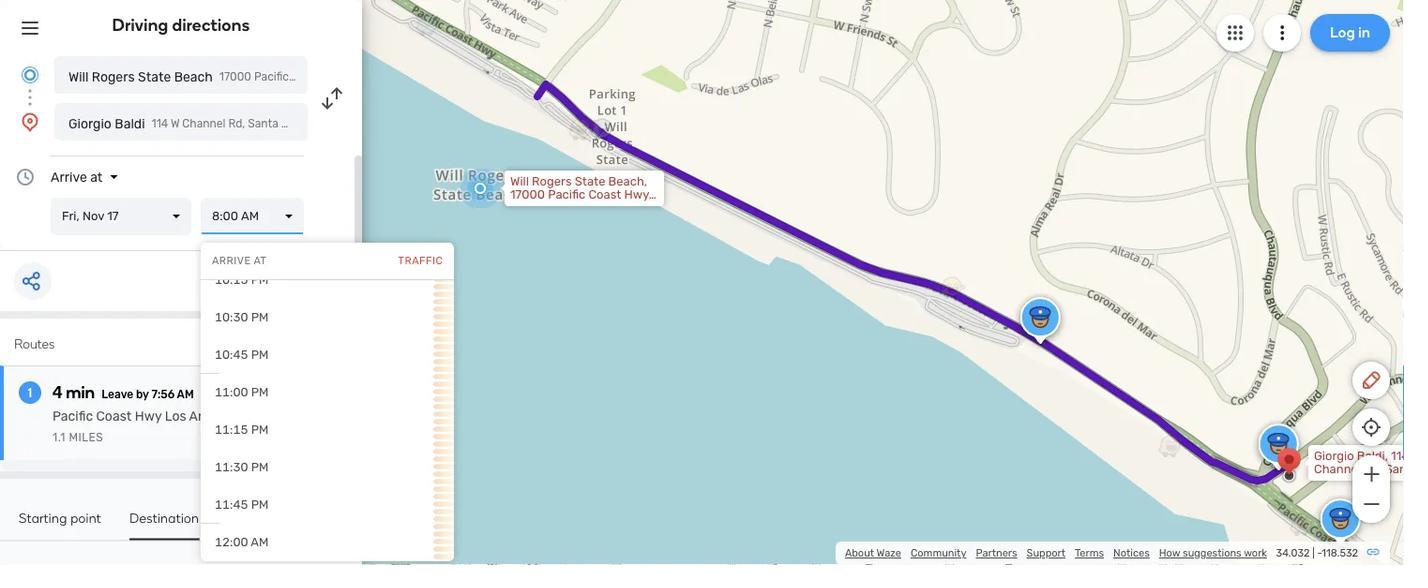 Task type: vqa. For each thing, say whether or not it's contained in the screenshot.
clock Icon
yes



Task type: describe. For each thing, give the bounding box(es) containing it.
4 min leave by 7:56 am
[[53, 383, 194, 403]]

11:30
[[215, 461, 248, 475]]

ca
[[324, 117, 339, 130]]

partners
[[976, 547, 1018, 560]]

work
[[1244, 547, 1267, 560]]

1 vertical spatial at
[[254, 255, 267, 268]]

pacific coast hwy los angeles 1.1 miles
[[53, 409, 238, 445]]

1 horizontal spatial arrive
[[212, 255, 251, 268]]

min
[[66, 383, 95, 403]]

how
[[1159, 547, 1181, 560]]

11:45 pm option
[[201, 487, 454, 524]]

support
[[1027, 547, 1066, 560]]

link image
[[1366, 545, 1381, 560]]

10:45 pm option
[[201, 337, 454, 374]]

partners link
[[976, 547, 1018, 560]]

11:45 pm
[[215, 498, 269, 513]]

driving
[[112, 15, 168, 35]]

am for 12:00 am
[[251, 536, 269, 550]]

giorgio baldi, 114
[[1314, 449, 1404, 490]]

zoom out image
[[1360, 493, 1383, 516]]

7:56
[[151, 388, 175, 402]]

pencil image
[[1360, 370, 1383, 392]]

11:15 pm
[[215, 423, 269, 438]]

1.1
[[53, 432, 66, 445]]

about waze community partners support terms notices how suggestions work 34.032 | -118.532
[[845, 547, 1358, 560]]

miles
[[69, 432, 103, 445]]

community
[[911, 547, 967, 560]]

fri, nov 17
[[62, 209, 119, 224]]

directions
[[172, 15, 250, 35]]

11:00 pm
[[215, 386, 269, 400]]

terms
[[1075, 547, 1104, 560]]

pm for 10:15 pm
[[251, 273, 269, 288]]

12:00 am option
[[201, 524, 454, 562]]

pm for 11:45 pm
[[251, 498, 269, 513]]

11:15
[[215, 423, 248, 438]]

giorgio for baldi,
[[1314, 449, 1354, 464]]

1 horizontal spatial arrive at
[[212, 255, 267, 268]]

pm for 11:30 pm
[[251, 461, 269, 475]]

giorgio for baldi
[[68, 116, 112, 131]]

-
[[1318, 547, 1322, 560]]

destination button
[[130, 510, 199, 541]]

coast
[[96, 409, 132, 425]]

will rogers state beach button
[[54, 56, 308, 94]]

12:00
[[215, 536, 248, 550]]

am for 8:00 am
[[241, 209, 259, 224]]

10:15
[[215, 273, 248, 288]]

11:00
[[215, 386, 248, 400]]

w
[[171, 117, 180, 130]]

10:45 pm
[[215, 348, 269, 363]]

destination
[[130, 510, 199, 526]]

0 vertical spatial arrive at
[[51, 169, 103, 185]]

8:00
[[212, 209, 238, 224]]

pm for 11:15 pm
[[251, 423, 269, 438]]

location image
[[19, 111, 41, 133]]

hwy
[[135, 409, 162, 425]]

waze
[[877, 547, 902, 560]]

starting point button
[[19, 510, 101, 539]]



Task type: locate. For each thing, give the bounding box(es) containing it.
11:30 pm
[[215, 461, 269, 475]]

usa
[[382, 117, 404, 130]]

114 inside the giorgio baldi, 114
[[1391, 449, 1404, 464]]

zoom in image
[[1360, 463, 1383, 486]]

los
[[165, 409, 186, 425]]

0 horizontal spatial arrive at
[[51, 169, 103, 185]]

|
[[1313, 547, 1315, 560]]

beach
[[174, 69, 213, 84]]

routes
[[14, 336, 55, 352]]

0 vertical spatial giorgio
[[68, 116, 112, 131]]

7 pm from the top
[[251, 498, 269, 513]]

am inside list box
[[241, 209, 259, 224]]

10:30 pm option
[[201, 299, 454, 337]]

am right 12:00
[[251, 536, 269, 550]]

118.532
[[1322, 547, 1358, 560]]

0 horizontal spatial giorgio
[[68, 116, 112, 131]]

arrive at
[[51, 169, 103, 185], [212, 255, 267, 268]]

1 horizontal spatial at
[[254, 255, 267, 268]]

starting point
[[19, 510, 101, 526]]

pm for 10:30 pm
[[251, 311, 269, 325]]

nov
[[82, 209, 104, 224]]

114 for baldi,
[[1391, 449, 1404, 464]]

1 vertical spatial am
[[177, 388, 194, 402]]

am
[[241, 209, 259, 224], [177, 388, 194, 402], [251, 536, 269, 550]]

baldi
[[115, 116, 145, 131]]

10:15 pm option
[[201, 262, 454, 299]]

terms link
[[1075, 547, 1104, 560]]

0 vertical spatial 114
[[152, 117, 168, 130]]

pm right 11:45
[[251, 498, 269, 513]]

114 inside "giorgio baldi 114 w channel rd, santa monica, ca 90402, usa"
[[152, 117, 168, 130]]

leave
[[101, 388, 133, 402]]

rd,
[[228, 117, 245, 130]]

34.032
[[1276, 547, 1310, 560]]

4 pm from the top
[[251, 386, 269, 400]]

10:15 pm
[[215, 273, 269, 288]]

pm inside option
[[251, 273, 269, 288]]

114
[[152, 117, 168, 130], [1391, 449, 1404, 464]]

1 vertical spatial arrive at
[[212, 255, 267, 268]]

about waze link
[[845, 547, 902, 560]]

1 vertical spatial arrive
[[212, 255, 251, 268]]

10:30
[[215, 311, 248, 325]]

fri,
[[62, 209, 80, 224]]

11:30 pm option
[[201, 449, 454, 487]]

11:00 pm option
[[201, 374, 454, 412]]

giorgio
[[68, 116, 112, 131], [1314, 449, 1354, 464]]

8:00 am list box
[[201, 198, 304, 235]]

0 vertical spatial am
[[241, 209, 259, 224]]

current location image
[[19, 64, 41, 86]]

pm
[[251, 273, 269, 288], [251, 311, 269, 325], [251, 348, 269, 363], [251, 386, 269, 400], [251, 423, 269, 438], [251, 461, 269, 475], [251, 498, 269, 513]]

arrive at up 10:15 pm
[[212, 255, 267, 268]]

santa
[[248, 117, 278, 130]]

90402,
[[342, 117, 379, 130]]

by
[[136, 388, 149, 402]]

traffic
[[398, 255, 443, 268]]

clock image
[[14, 166, 37, 189]]

giorgio inside the giorgio baldi, 114
[[1314, 449, 1354, 464]]

3 pm from the top
[[251, 348, 269, 363]]

pm right 11:00
[[251, 386, 269, 400]]

point
[[71, 510, 101, 526]]

giorgio left baldi
[[68, 116, 112, 131]]

10:45
[[215, 348, 248, 363]]

arrive up fri,
[[51, 169, 87, 185]]

am inside option
[[251, 536, 269, 550]]

support link
[[1027, 547, 1066, 560]]

will
[[68, 69, 89, 84]]

17
[[107, 209, 119, 224]]

at up nov
[[90, 169, 103, 185]]

6 pm from the top
[[251, 461, 269, 475]]

0 vertical spatial arrive
[[51, 169, 87, 185]]

rogers
[[92, 69, 135, 84]]

114 for baldi
[[152, 117, 168, 130]]

5 pm from the top
[[251, 423, 269, 438]]

am inside 4 min leave by 7:56 am
[[177, 388, 194, 402]]

2 vertical spatial am
[[251, 536, 269, 550]]

channel
[[182, 117, 226, 130]]

pm for 11:00 pm
[[251, 386, 269, 400]]

pacific
[[53, 409, 93, 425]]

2 pm from the top
[[251, 311, 269, 325]]

notices link
[[1114, 547, 1150, 560]]

giorgio left baldi,
[[1314, 449, 1354, 464]]

pm right 11:15
[[251, 423, 269, 438]]

arrive up 10:15
[[212, 255, 251, 268]]

arrive
[[51, 169, 87, 185], [212, 255, 251, 268]]

starting
[[19, 510, 67, 526]]

notices
[[1114, 547, 1150, 560]]

10:30 pm
[[215, 311, 269, 325]]

1 vertical spatial giorgio
[[1314, 449, 1354, 464]]

114 right baldi,
[[1391, 449, 1404, 464]]

state
[[138, 69, 171, 84]]

about
[[845, 547, 874, 560]]

12:00 am
[[215, 536, 269, 550]]

0 vertical spatial at
[[90, 169, 103, 185]]

monica,
[[281, 117, 321, 130]]

11:15 pm option
[[201, 412, 454, 449]]

pm right the 11:30
[[251, 461, 269, 475]]

0 horizontal spatial arrive
[[51, 169, 87, 185]]

1 pm from the top
[[251, 273, 269, 288]]

4
[[53, 383, 62, 403]]

giorgio baldi 114 w channel rd, santa monica, ca 90402, usa
[[68, 116, 404, 131]]

driving directions
[[112, 15, 250, 35]]

am right 7:56
[[177, 388, 194, 402]]

pm right the 10:45
[[251, 348, 269, 363]]

at
[[90, 169, 103, 185], [254, 255, 267, 268]]

how suggestions work link
[[1159, 547, 1267, 560]]

community link
[[911, 547, 967, 560]]

114 left w
[[152, 117, 168, 130]]

1
[[28, 385, 32, 401]]

1 horizontal spatial 114
[[1391, 449, 1404, 464]]

pm right 10:30
[[251, 311, 269, 325]]

8:00 am
[[212, 209, 259, 224]]

fri, nov 17 list box
[[51, 198, 191, 235]]

pm for 10:45 pm
[[251, 348, 269, 363]]

1 horizontal spatial giorgio
[[1314, 449, 1354, 464]]

1 vertical spatial 114
[[1391, 449, 1404, 464]]

suggestions
[[1183, 547, 1242, 560]]

at up 10:15 pm
[[254, 255, 267, 268]]

0 horizontal spatial 114
[[152, 117, 168, 130]]

arrive at up fri,
[[51, 169, 103, 185]]

0 horizontal spatial at
[[90, 169, 103, 185]]

will rogers state beach
[[68, 69, 213, 84]]

pm right 10:15
[[251, 273, 269, 288]]

angeles
[[189, 409, 238, 425]]

11:45
[[215, 498, 248, 513]]

baldi,
[[1357, 449, 1388, 464]]

am right 8:00 at left top
[[241, 209, 259, 224]]



